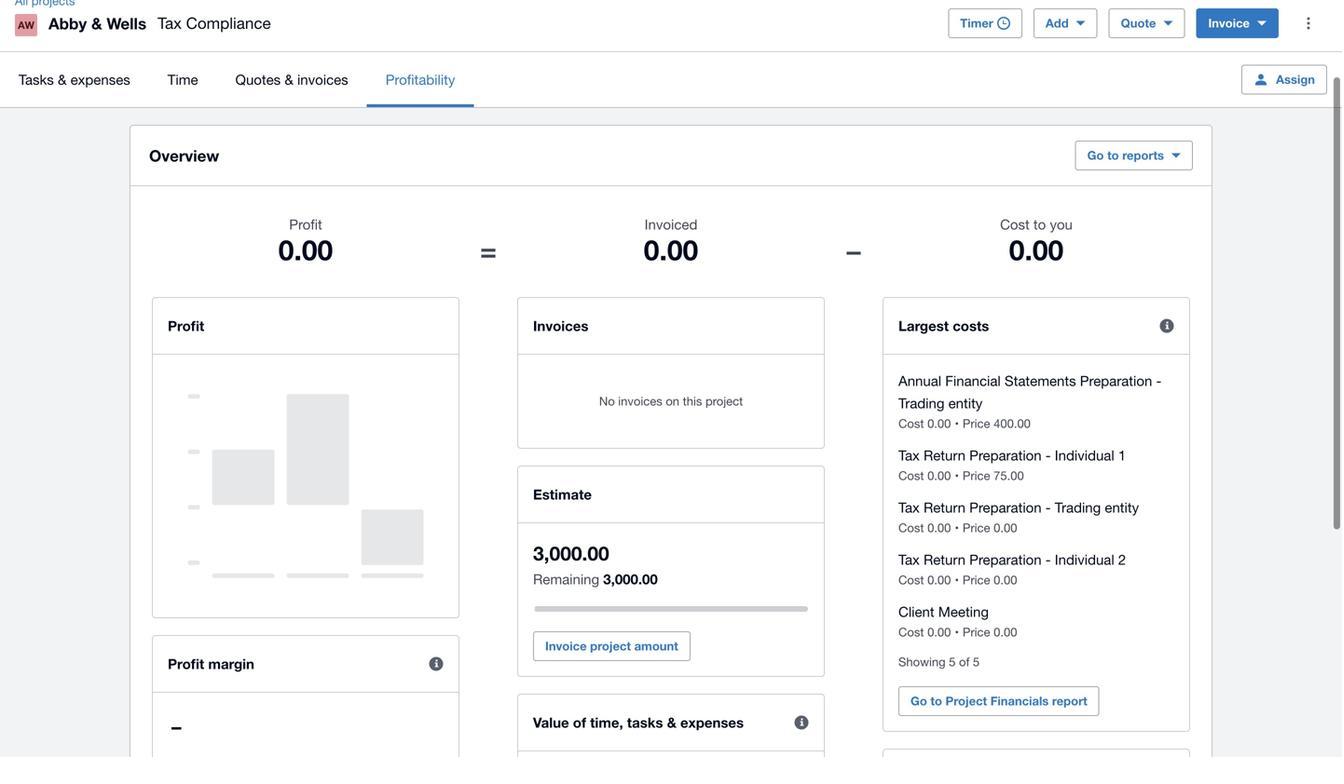 Task type: locate. For each thing, give the bounding box(es) containing it.
profit 0.00
[[279, 216, 333, 267]]

price up tax return preparation - individual 2 cost 0.00 • price 0.00 in the bottom right of the page
[[963, 521, 990, 535]]

cost
[[1000, 216, 1030, 233], [899, 417, 924, 431], [899, 469, 924, 483], [899, 521, 924, 535], [899, 573, 924, 588], [899, 625, 924, 640]]

1 vertical spatial project
[[590, 639, 631, 654]]

invoice inside invoice popup button
[[1208, 16, 1250, 30]]

largest
[[899, 318, 949, 335]]

project
[[706, 394, 743, 409], [590, 639, 631, 654]]

5 price from the top
[[963, 625, 990, 640]]

5 right showing on the right of page
[[949, 655, 956, 670]]

value
[[533, 715, 569, 732]]

1 vertical spatial of
[[573, 715, 586, 732]]

time,
[[590, 715, 623, 732]]

0 horizontal spatial invoice
[[545, 639, 587, 654]]

75.00
[[994, 469, 1024, 483]]

0 horizontal spatial 5
[[949, 655, 956, 670]]

price inside tax return preparation - individual 2 cost 0.00 • price 0.00
[[963, 573, 990, 588]]

time link
[[149, 52, 217, 107]]

project right this
[[706, 394, 743, 409]]

invoices right quotes
[[297, 71, 348, 88]]

3,000.00 up the remaining
[[533, 542, 609, 565]]

preparation down 75.00
[[969, 500, 1042, 516]]

tax inside tax return preparation - trading entity cost 0.00 • price 0.00
[[899, 500, 920, 516]]

price inside tax return preparation - individual 1 cost 0.00 • price 75.00
[[963, 469, 990, 483]]

price for tax return preparation - individual 1
[[963, 469, 990, 483]]

return for tax return preparation - individual 2
[[924, 552, 966, 568]]

0 vertical spatial profit
[[289, 216, 322, 233]]

add button
[[1034, 8, 1098, 38]]

invoiced
[[645, 216, 698, 233]]

return
[[924, 447, 966, 464], [924, 500, 966, 516], [924, 552, 966, 568]]

2 • from the top
[[955, 469, 959, 483]]

trading down tax return preparation - individual 1 cost 0.00 • price 75.00
[[1055, 500, 1101, 516]]

trading
[[899, 395, 945, 412], [1055, 500, 1101, 516]]

• down financial
[[955, 417, 959, 431]]

0 vertical spatial trading
[[899, 395, 945, 412]]

price up meeting
[[963, 573, 990, 588]]

1 vertical spatial entity
[[1105, 500, 1139, 516]]

go for go to reports
[[1087, 148, 1104, 163]]

preparation inside tax return preparation - individual 1 cost 0.00 • price 75.00
[[969, 447, 1042, 464]]

1 vertical spatial trading
[[1055, 500, 1101, 516]]

2
[[1118, 552, 1126, 568]]

1 individual from the top
[[1055, 447, 1115, 464]]

4 price from the top
[[963, 573, 990, 588]]

tax return preparation - trading entity cost 0.00 • price 0.00
[[899, 500, 1139, 535]]

1 horizontal spatial trading
[[1055, 500, 1101, 516]]

0 horizontal spatial more info image
[[418, 646, 455, 683]]

individual inside tax return preparation - individual 2 cost 0.00 • price 0.00
[[1055, 552, 1115, 568]]

0 vertical spatial go
[[1087, 148, 1104, 163]]

tax inside tax return preparation - individual 1 cost 0.00 • price 75.00
[[899, 447, 920, 464]]

of left time,
[[573, 715, 586, 732]]

return inside tax return preparation - individual 2 cost 0.00 • price 0.00
[[924, 552, 966, 568]]

price inside tax return preparation - trading entity cost 0.00 • price 0.00
[[963, 521, 990, 535]]

of up project on the bottom right of page
[[959, 655, 970, 670]]

tax
[[158, 14, 182, 32], [899, 447, 920, 464], [899, 500, 920, 516], [899, 552, 920, 568]]

0 horizontal spatial trading
[[899, 395, 945, 412]]

2 vertical spatial return
[[924, 552, 966, 568]]

entity
[[949, 395, 983, 412], [1105, 500, 1139, 516]]

0 vertical spatial invoices
[[297, 71, 348, 88]]

return inside tax return preparation - individual 1 cost 0.00 • price 75.00
[[924, 447, 966, 464]]

annual
[[899, 373, 942, 389]]

2 vertical spatial profit
[[168, 656, 204, 673]]

tasks
[[19, 71, 54, 88]]

1 horizontal spatial 5
[[973, 655, 980, 670]]

timer button
[[948, 8, 1022, 38]]

individual
[[1055, 447, 1115, 464], [1055, 552, 1115, 568]]

0 horizontal spatial expenses
[[70, 71, 130, 88]]

1 • from the top
[[955, 417, 959, 431]]

3 • from the top
[[955, 521, 959, 535]]

1 vertical spatial to
[[1034, 216, 1046, 233]]

estimate
[[533, 487, 592, 503]]

3,000.00 right the remaining
[[603, 571, 658, 588]]

preparation up 1
[[1080, 373, 1152, 389]]

3,000.00
[[533, 542, 609, 565], [603, 571, 658, 588]]

2 return from the top
[[924, 500, 966, 516]]

• up tax return preparation - individual 2 cost 0.00 • price 0.00 in the bottom right of the page
[[955, 521, 959, 535]]

- for 2
[[1046, 552, 1051, 568]]

to inside button
[[931, 694, 942, 709]]

1 horizontal spatial entity
[[1105, 500, 1139, 516]]

• inside tax return preparation - individual 1 cost 0.00 • price 75.00
[[955, 469, 959, 483]]

0 horizontal spatial go
[[911, 694, 927, 709]]

=
[[480, 233, 497, 267]]

preparation
[[1080, 373, 1152, 389], [969, 447, 1042, 464], [969, 500, 1042, 516], [969, 552, 1042, 568]]

2 price from the top
[[963, 469, 990, 483]]

to left project on the bottom right of page
[[931, 694, 942, 709]]

1 vertical spatial go
[[911, 694, 927, 709]]

invoices
[[533, 318, 589, 335]]

no invoices on this project
[[599, 394, 743, 409]]

entity down financial
[[949, 395, 983, 412]]

go down showing on the right of page
[[911, 694, 927, 709]]

• inside tax return preparation - individual 2 cost 0.00 • price 0.00
[[955, 573, 959, 588]]

trading down annual
[[899, 395, 945, 412]]

preparation inside tax return preparation - individual 2 cost 0.00 • price 0.00
[[969, 552, 1042, 568]]

&
[[91, 14, 102, 33], [58, 71, 67, 88], [285, 71, 293, 88], [667, 715, 677, 732]]

preparation up 75.00
[[969, 447, 1042, 464]]

-
[[1156, 373, 1162, 389], [1046, 447, 1051, 464], [1046, 500, 1051, 516], [1046, 552, 1051, 568]]

5 • from the top
[[955, 625, 959, 640]]

1 horizontal spatial project
[[706, 394, 743, 409]]

invoice up assign button
[[1208, 16, 1250, 30]]

1 vertical spatial profit
[[168, 318, 204, 335]]

individual for 2
[[1055, 552, 1115, 568]]

5
[[949, 655, 956, 670], [973, 655, 980, 670]]

largest costs
[[899, 318, 989, 335]]

reports
[[1122, 148, 1164, 163]]

margin
[[208, 656, 254, 673]]

& inside 'link'
[[285, 71, 293, 88]]

0 vertical spatial entity
[[949, 395, 983, 412]]

cost inside the client meeting cost 0.00 • price 0.00
[[899, 625, 924, 640]]

tasks & expenses
[[19, 71, 130, 88]]

client
[[899, 604, 935, 620]]

expenses right tasks
[[680, 715, 744, 732]]

1 vertical spatial more info image
[[418, 646, 455, 683]]

go to project financials report button
[[899, 687, 1100, 717]]

price left 400.00
[[963, 417, 990, 431]]

wells
[[107, 14, 146, 33]]

invoices left on
[[618, 394, 662, 409]]

tax for tax return preparation - individual 1 cost 0.00 • price 75.00
[[899, 447, 920, 464]]

1 vertical spatial expenses
[[680, 715, 744, 732]]

0 vertical spatial individual
[[1055, 447, 1115, 464]]

1 5 from the left
[[949, 655, 956, 670]]

more info image
[[1148, 308, 1186, 345], [418, 646, 455, 683]]

profitability
[[386, 71, 455, 88]]

quotes & invoices
[[235, 71, 348, 88]]

individual inside tax return preparation - individual 1 cost 0.00 • price 75.00
[[1055, 447, 1115, 464]]

- for entity
[[1046, 500, 1051, 516]]

price
[[963, 417, 990, 431], [963, 469, 990, 483], [963, 521, 990, 535], [963, 573, 990, 588], [963, 625, 990, 640]]

abby
[[48, 14, 87, 33]]

• left 75.00
[[955, 469, 959, 483]]

go left reports
[[1087, 148, 1104, 163]]

of
[[959, 655, 970, 670], [573, 715, 586, 732]]

invoice for invoice
[[1208, 16, 1250, 30]]

preparation down tax return preparation - trading entity cost 0.00 • price 0.00
[[969, 552, 1042, 568]]

financial
[[945, 373, 1001, 389]]

financials
[[991, 694, 1049, 709]]

you
[[1050, 216, 1073, 233]]

• down meeting
[[955, 625, 959, 640]]

to for financials
[[931, 694, 942, 709]]

1 horizontal spatial invoices
[[618, 394, 662, 409]]

profit inside profit 0.00
[[289, 216, 322, 233]]

- inside tax return preparation - individual 1 cost 0.00 • price 75.00
[[1046, 447, 1051, 464]]

1 vertical spatial invoices
[[618, 394, 662, 409]]

1 vertical spatial invoice
[[545, 639, 587, 654]]

0.00
[[279, 233, 333, 267], [644, 233, 698, 267], [1009, 233, 1064, 267], [928, 417, 951, 431], [928, 469, 951, 483], [928, 521, 951, 535], [994, 521, 1017, 535], [928, 573, 951, 588], [994, 573, 1017, 588], [928, 625, 951, 640], [994, 625, 1017, 640]]

0 horizontal spatial project
[[590, 639, 631, 654]]

• up meeting
[[955, 573, 959, 588]]

return down annual
[[924, 447, 966, 464]]

invoice inside invoice project amount button
[[545, 639, 587, 654]]

project left "amount"
[[590, 639, 631, 654]]

1 horizontal spatial go
[[1087, 148, 1104, 163]]

•
[[955, 417, 959, 431], [955, 469, 959, 483], [955, 521, 959, 535], [955, 573, 959, 588], [955, 625, 959, 640]]

1 vertical spatial return
[[924, 500, 966, 516]]

5 up project on the bottom right of page
[[973, 655, 980, 670]]

–
[[172, 715, 181, 739]]

price down meeting
[[963, 625, 990, 640]]

expenses down abby & wells
[[70, 71, 130, 88]]

invoices
[[297, 71, 348, 88], [618, 394, 662, 409]]

1 horizontal spatial to
[[1034, 216, 1046, 233]]

individual left 2
[[1055, 552, 1115, 568]]

1 horizontal spatial invoice
[[1208, 16, 1250, 30]]

0 vertical spatial to
[[1107, 148, 1119, 163]]

−
[[845, 233, 862, 267]]

return for tax return preparation - individual 1
[[924, 447, 966, 464]]

- inside tax return preparation - individual 2 cost 0.00 • price 0.00
[[1046, 552, 1051, 568]]

return down tax return preparation - individual 1 cost 0.00 • price 75.00
[[924, 500, 966, 516]]

profit
[[289, 216, 322, 233], [168, 318, 204, 335], [168, 656, 204, 673]]

invoice
[[1208, 16, 1250, 30], [545, 639, 587, 654]]

price inside the client meeting cost 0.00 • price 0.00
[[963, 625, 990, 640]]

1 horizontal spatial expenses
[[680, 715, 744, 732]]

entity inside tax return preparation - trading entity cost 0.00 • price 0.00
[[1105, 500, 1139, 516]]

0 vertical spatial project
[[706, 394, 743, 409]]

3 price from the top
[[963, 521, 990, 535]]

preparation inside tax return preparation - trading entity cost 0.00 • price 0.00
[[969, 500, 1042, 516]]

return inside tax return preparation - trading entity cost 0.00 • price 0.00
[[924, 500, 966, 516]]

0 horizontal spatial to
[[931, 694, 942, 709]]

this
[[683, 394, 702, 409]]

0 horizontal spatial invoices
[[297, 71, 348, 88]]

individual left 1
[[1055, 447, 1115, 464]]

expenses
[[70, 71, 130, 88], [680, 715, 744, 732]]

• inside annual financial statements preparation - trading entity cost 0.00 • price 400.00
[[955, 417, 959, 431]]

tasks
[[627, 715, 663, 732]]

cost inside tax return preparation - individual 2 cost 0.00 • price 0.00
[[899, 573, 924, 588]]

& for quotes
[[285, 71, 293, 88]]

0 vertical spatial more info image
[[1148, 308, 1186, 345]]

more info image for profit margin
[[418, 646, 455, 683]]

3 return from the top
[[924, 552, 966, 568]]

0 vertical spatial return
[[924, 447, 966, 464]]

0 vertical spatial invoice
[[1208, 16, 1250, 30]]

entity up 2
[[1105, 500, 1139, 516]]

1 vertical spatial individual
[[1055, 552, 1115, 568]]

2 5 from the left
[[973, 655, 980, 670]]

4 • from the top
[[955, 573, 959, 588]]

return up meeting
[[924, 552, 966, 568]]

0 horizontal spatial entity
[[949, 395, 983, 412]]

0 horizontal spatial of
[[573, 715, 586, 732]]

more options image
[[1290, 5, 1327, 42]]

add
[[1046, 16, 1069, 30]]

profit for margin
[[168, 656, 204, 673]]

showing
[[899, 655, 946, 670]]

1 horizontal spatial of
[[959, 655, 970, 670]]

• inside tax return preparation - trading entity cost 0.00 • price 0.00
[[955, 521, 959, 535]]

price left 75.00
[[963, 469, 990, 483]]

preparation for 2
[[969, 552, 1042, 568]]

1 horizontal spatial more info image
[[1148, 308, 1186, 345]]

go inside button
[[911, 694, 927, 709]]

tax inside tax return preparation - individual 2 cost 0.00 • price 0.00
[[899, 552, 920, 568]]

1 price from the top
[[963, 417, 990, 431]]

on
[[666, 394, 680, 409]]

1 return from the top
[[924, 447, 966, 464]]

report
[[1052, 694, 1087, 709]]

invoice down the remaining
[[545, 639, 587, 654]]

2 vertical spatial to
[[931, 694, 942, 709]]

to left you
[[1034, 216, 1046, 233]]

2 horizontal spatial to
[[1107, 148, 1119, 163]]

project inside button
[[590, 639, 631, 654]]

project
[[946, 694, 987, 709]]

invoice project amount
[[545, 639, 678, 654]]

400.00
[[994, 417, 1031, 431]]

- inside tax return preparation - trading entity cost 0.00 • price 0.00
[[1046, 500, 1051, 516]]

to left reports
[[1107, 148, 1119, 163]]

to
[[1107, 148, 1119, 163], [1034, 216, 1046, 233], [931, 694, 942, 709]]

2 individual from the top
[[1055, 552, 1115, 568]]

to inside cost to you 0.00
[[1034, 216, 1046, 233]]

go inside popup button
[[1087, 148, 1104, 163]]

& for tasks
[[58, 71, 67, 88]]

preparation for entity
[[969, 500, 1042, 516]]

invoice for invoice project amount
[[545, 639, 587, 654]]

go
[[1087, 148, 1104, 163], [911, 694, 927, 709]]

0.00 inside annual financial statements preparation - trading entity cost 0.00 • price 400.00
[[928, 417, 951, 431]]

overview
[[149, 146, 219, 165]]



Task type: describe. For each thing, give the bounding box(es) containing it.
- for 1
[[1046, 447, 1051, 464]]

price inside annual financial statements preparation - trading entity cost 0.00 • price 400.00
[[963, 417, 990, 431]]

entity inside annual financial statements preparation - trading entity cost 0.00 • price 400.00
[[949, 395, 983, 412]]

to inside popup button
[[1107, 148, 1119, 163]]

timer
[[960, 16, 993, 30]]

0 vertical spatial expenses
[[70, 71, 130, 88]]

to for 0.00
[[1034, 216, 1046, 233]]

client meeting cost 0.00 • price 0.00
[[899, 604, 1017, 640]]

go to reports
[[1087, 148, 1164, 163]]

profit for 0.00
[[289, 216, 322, 233]]

tasks & expenses link
[[0, 52, 149, 107]]

3,000.00 remaining 3,000.00
[[533, 542, 658, 588]]

tax return preparation - individual 1 cost 0.00 • price 75.00
[[899, 447, 1126, 483]]

- inside annual financial statements preparation - trading entity cost 0.00 • price 400.00
[[1156, 373, 1162, 389]]

showing 5 of 5
[[899, 655, 980, 670]]

assign button
[[1242, 65, 1327, 95]]

quotes
[[235, 71, 281, 88]]

profitability link
[[367, 52, 474, 107]]

individual for 1
[[1055, 447, 1115, 464]]

value of time, tasks & expenses
[[533, 715, 744, 732]]

meeting
[[938, 604, 989, 620]]

abby & wells
[[48, 14, 146, 33]]

invoice project amount button
[[533, 632, 690, 662]]

invoiced 0.00
[[644, 216, 698, 267]]

no profit information available image
[[188, 374, 424, 599]]

costs
[[953, 318, 989, 335]]

go to reports button
[[1075, 141, 1193, 171]]

0.00 inside cost to you 0.00
[[1009, 233, 1064, 267]]

cost inside annual financial statements preparation - trading entity cost 0.00 • price 400.00
[[899, 417, 924, 431]]

invoice button
[[1196, 8, 1279, 38]]

tax for tax return preparation - trading entity cost 0.00 • price 0.00
[[899, 500, 920, 516]]

compliance
[[186, 14, 271, 32]]

0.00 inside tax return preparation - individual 1 cost 0.00 • price 75.00
[[928, 469, 951, 483]]

tax for tax compliance
[[158, 14, 182, 32]]

invoices inside 'link'
[[297, 71, 348, 88]]

• inside the client meeting cost 0.00 • price 0.00
[[955, 625, 959, 640]]

quote
[[1121, 16, 1156, 30]]

aw
[[18, 19, 34, 31]]

tax for tax return preparation - individual 2 cost 0.00 • price 0.00
[[899, 552, 920, 568]]

• for tax return preparation - individual 2
[[955, 573, 959, 588]]

tax return preparation - individual 2 cost 0.00 • price 0.00
[[899, 552, 1126, 588]]

preparation for 1
[[969, 447, 1042, 464]]

• for tax return preparation - trading entity
[[955, 521, 959, 535]]

cost inside tax return preparation - trading entity cost 0.00 • price 0.00
[[899, 521, 924, 535]]

more info image for largest costs
[[1148, 308, 1186, 345]]

assign
[[1276, 72, 1315, 87]]

tax compliance
[[158, 14, 271, 32]]

more info image
[[783, 705, 820, 742]]

• for tax return preparation - individual 1
[[955, 469, 959, 483]]

statements
[[1005, 373, 1076, 389]]

go to project financials report
[[911, 694, 1087, 709]]

time
[[168, 71, 198, 88]]

& for abby
[[91, 14, 102, 33]]

1 vertical spatial 3,000.00
[[603, 571, 658, 588]]

price for tax return preparation - trading entity
[[963, 521, 990, 535]]

trading inside tax return preparation - trading entity cost 0.00 • price 0.00
[[1055, 500, 1101, 516]]

annual financial statements preparation - trading entity cost 0.00 • price 400.00
[[899, 373, 1162, 431]]

price for tax return preparation - individual 2
[[963, 573, 990, 588]]

go for go to project financials report
[[911, 694, 927, 709]]

quotes & invoices link
[[217, 52, 367, 107]]

cost inside tax return preparation - individual 1 cost 0.00 • price 75.00
[[899, 469, 924, 483]]

no
[[599, 394, 615, 409]]

return for tax return preparation - trading entity
[[924, 500, 966, 516]]

profit margin
[[168, 656, 254, 673]]

0 vertical spatial of
[[959, 655, 970, 670]]

quote button
[[1109, 8, 1185, 38]]

amount
[[634, 639, 678, 654]]

trading inside annual financial statements preparation - trading entity cost 0.00 • price 400.00
[[899, 395, 945, 412]]

remaining
[[533, 571, 599, 588]]

1
[[1118, 447, 1126, 464]]

cost inside cost to you 0.00
[[1000, 216, 1030, 233]]

0 vertical spatial 3,000.00
[[533, 542, 609, 565]]

cost to you 0.00
[[1000, 216, 1073, 267]]

preparation inside annual financial statements preparation - trading entity cost 0.00 • price 400.00
[[1080, 373, 1152, 389]]



Task type: vqa. For each thing, say whether or not it's contained in the screenshot.
• corresponding to Tax Return Preparation - Trading entity
yes



